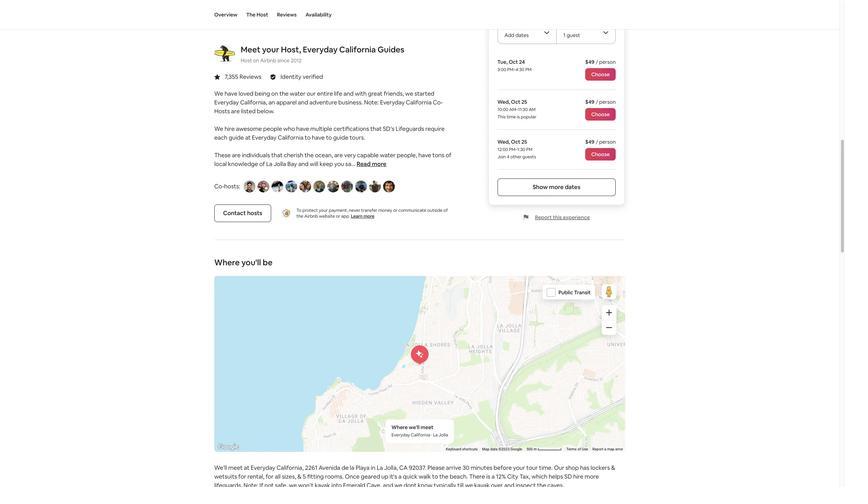 Task type: vqa. For each thing, say whether or not it's contained in the screenshot.
the space to the right
no



Task type: locate. For each thing, give the bounding box(es) containing it.
a left map
[[604, 448, 606, 452]]

pm–1:30
[[509, 147, 525, 153]]

are left listed at left
[[231, 107, 240, 115]]

business.
[[338, 99, 363, 106]]

kayak down there
[[474, 482, 490, 488]]

contact hosts button
[[214, 205, 271, 222]]

pm up the guests
[[526, 147, 532, 153]]

1 horizontal spatial host
[[257, 11, 268, 18]]

where for where we'll meet everyday california · la jolla
[[392, 425, 408, 431]]

1 vertical spatial reviews
[[240, 73, 261, 81]]

1 vertical spatial pm
[[526, 147, 532, 153]]

/ for wed, oct 25 12:00 pm–1:30 pm join 4 other guests
[[596, 139, 598, 145]]

will
[[310, 160, 318, 168]]

pm–4:30
[[507, 67, 524, 73]]

where we'll meet everyday california · la jolla
[[392, 425, 448, 438]]

everyday
[[303, 44, 338, 55], [214, 99, 239, 106], [380, 99, 405, 106], [252, 134, 277, 142], [392, 433, 410, 438], [251, 465, 275, 472]]

on up an
[[271, 90, 278, 98]]

0 horizontal spatial on
[[253, 57, 259, 64]]

hire inside we hire awesome people who have multiple certifications that sd's lifeguards require each guide at everyday california to have to guide tours.
[[225, 125, 235, 133]]

your up tax,
[[513, 465, 525, 472]]

0 horizontal spatial your
[[262, 44, 279, 55]]

is
[[517, 114, 520, 120], [486, 473, 490, 481]]

dates inside dates add dates
[[515, 32, 529, 39]]

500 m
[[527, 448, 538, 452]]

2 $49 from the top
[[585, 99, 594, 105]]

host inside meet your host, everyday california guides host on airbnb since 2012
[[241, 57, 252, 64]]

1 vertical spatial on
[[271, 90, 278, 98]]

1 for from the left
[[238, 473, 246, 481]]

1 horizontal spatial california,
[[277, 465, 304, 472]]

everyday down we'll
[[392, 433, 410, 438]]

great
[[368, 90, 382, 98]]

california, up listed at left
[[240, 99, 267, 106]]

google image
[[216, 443, 240, 452]]

apparel
[[276, 99, 297, 106]]

0 vertical spatial &
[[611, 465, 615, 472]]

0 horizontal spatial for
[[238, 473, 246, 481]]

more right show
[[549, 183, 564, 191]]

3 / from the top
[[596, 139, 598, 145]]

oct for wed, oct 25 10:00 am–11:30 am this time is popular
[[511, 99, 520, 105]]

caves.
[[547, 482, 564, 488]]

1 vertical spatial where
[[392, 425, 408, 431]]

2 / from the top
[[596, 99, 598, 105]]

note: down great in the top of the page
[[364, 99, 379, 106]]

kayak down fitting
[[315, 482, 330, 488]]

are inside we have loved being on the water our entire life and with great friends, we started everyday california, an apparel and adventure business. note: everyday california co- hosts are listed below.
[[231, 107, 240, 115]]

meet up ·
[[421, 425, 433, 431]]

we'll meet at everyday california, 2261 avenida de la playa in la jolla, ca 92037. please arrive 30 minutes before your tour time. our shop has lockers & wetsuits for rental, for all sizes, & 5 fitting rooms. once geared up it's a quick walk to the beach. there is a 12% city tax, which helps sd hire more lifeguards. note: if not safe, we won't kayak into emerald cave, and we dont know typically till we kayak over and inspect the caves.
[[214, 465, 615, 488]]

oct
[[509, 59, 518, 65], [511, 99, 520, 105], [511, 139, 520, 145]]

learn more about the host, shalana. image
[[341, 181, 353, 193], [341, 181, 353, 193]]

$49 / person
[[585, 59, 616, 65], [585, 99, 616, 105], [585, 139, 616, 145]]

2 choose from the top
[[591, 111, 610, 118]]

2 horizontal spatial your
[[513, 465, 525, 472]]

at up rental,
[[244, 465, 249, 472]]

keep
[[320, 160, 333, 168]]

0 vertical spatial choose link
[[585, 68, 616, 81]]

airbnb inside meet your host, everyday california guides host on airbnb since 2012
[[260, 57, 276, 64]]

wed, for wed, oct 25 12:00 pm–1:30 pm join 4 other guests
[[497, 139, 510, 145]]

to
[[305, 134, 311, 142], [326, 134, 332, 142], [432, 473, 438, 481]]

pm inside wed, oct 25 12:00 pm–1:30 pm join 4 other guests
[[526, 147, 532, 153]]

report
[[535, 214, 552, 221], [592, 448, 603, 452]]

more right learn
[[363, 214, 374, 219]]

1 $49 from the top
[[585, 59, 594, 65]]

1 vertical spatial 25
[[521, 139, 527, 145]]

2 vertical spatial your
[[513, 465, 525, 472]]

at down awesome on the top of page
[[245, 134, 251, 142]]

the
[[246, 11, 255, 18]]

2 vertical spatial $49
[[585, 139, 594, 145]]

on inside we have loved being on the water our entire life and with great friends, we started everyday california, an apparel and adventure business. note: everyday california co- hosts are listed below.
[[271, 90, 278, 98]]

0 vertical spatial person
[[599, 59, 616, 65]]

your right the protect
[[319, 208, 328, 214]]

have left tons at the right top of the page
[[418, 152, 431, 159]]

keyboard
[[446, 448, 461, 452]]

beach.
[[450, 473, 468, 481]]

learn more about the host, liam. image
[[313, 181, 325, 193], [313, 181, 325, 193]]

1 horizontal spatial to
[[326, 134, 332, 142]]

25 inside wed, oct 25 10:00 am–11:30 am this time is popular
[[521, 99, 527, 105]]

choose link for wed, oct 25 10:00 am–11:30 am this time is popular
[[585, 108, 616, 121]]

12%
[[496, 473, 506, 481]]

guides
[[378, 44, 404, 55]]

hosts
[[214, 107, 230, 115]]

choose link
[[585, 68, 616, 81], [585, 108, 616, 121], [585, 148, 616, 161]]

2 horizontal spatial la
[[433, 433, 438, 438]]

of down individuals
[[259, 160, 265, 168]]

0 vertical spatial la
[[266, 160, 272, 168]]

your up since on the top of page
[[262, 44, 279, 55]]

where we'll meet, map pin image
[[411, 346, 429, 365]]

hire up each
[[225, 125, 235, 133]]

1 vertical spatial person
[[599, 99, 616, 105]]

we down it's
[[394, 482, 402, 488]]

1 horizontal spatial reviews
[[277, 11, 297, 18]]

2 25 from the top
[[521, 139, 527, 145]]

2 vertical spatial la
[[377, 465, 383, 472]]

water left our
[[290, 90, 305, 98]]

1 wed, from the top
[[497, 99, 510, 105]]

0 vertical spatial your
[[262, 44, 279, 55]]

water up read more
[[380, 152, 396, 159]]

water inside we have loved being on the water our entire life and with great friends, we started everyday california, an apparel and adventure business. note: everyday california co- hosts are listed below.
[[290, 90, 305, 98]]

for up "not"
[[266, 473, 274, 481]]

0 vertical spatial co-
[[433, 99, 443, 106]]

1 vertical spatial wed,
[[497, 139, 510, 145]]

2 guide from the left
[[333, 134, 348, 142]]

0 vertical spatial jolla
[[274, 160, 286, 168]]

life
[[334, 90, 342, 98]]

an
[[268, 99, 275, 106]]

0 horizontal spatial &
[[297, 473, 301, 481]]

0 horizontal spatial dates
[[515, 32, 529, 39]]

we inside we have loved being on the water our entire life and with great friends, we started everyday california, an apparel and adventure business. note: everyday california co- hosts are listed below.
[[214, 90, 223, 98]]

city
[[507, 473, 518, 481]]

la
[[350, 465, 354, 472]]

loved
[[239, 90, 253, 98]]

where left we'll
[[392, 425, 408, 431]]

1 vertical spatial la
[[433, 433, 438, 438]]

reviews up loved
[[240, 73, 261, 81]]

tue,
[[497, 59, 508, 65]]

0 vertical spatial host
[[257, 11, 268, 18]]

1 vertical spatial oct
[[511, 99, 520, 105]]

2 vertical spatial choose
[[591, 151, 610, 158]]

1 vertical spatial &
[[297, 473, 301, 481]]

0 vertical spatial water
[[290, 90, 305, 98]]

0 vertical spatial choose
[[591, 71, 610, 78]]

0 vertical spatial airbnb
[[260, 57, 276, 64]]

dates up experience
[[565, 183, 580, 191]]

1 vertical spatial jolla
[[439, 433, 448, 438]]

more inside button
[[372, 160, 386, 168]]

add
[[504, 32, 514, 39]]

3 $49 from the top
[[585, 139, 594, 145]]

1 horizontal spatial or
[[393, 208, 397, 214]]

2 horizontal spatial a
[[604, 448, 606, 452]]

1 vertical spatial hire
[[573, 473, 583, 481]]

oct inside wed, oct 25 12:00 pm–1:30 pm join 4 other guests
[[511, 139, 520, 145]]

learn more about the host, brian. image
[[327, 181, 339, 193]]

la right ·
[[433, 433, 438, 438]]

learn more about the host, joshua. image
[[258, 181, 269, 193], [258, 181, 269, 193]]

of right outside
[[443, 208, 448, 214]]

on
[[253, 57, 259, 64], [271, 90, 278, 98]]

guests
[[563, 26, 577, 30]]

who
[[283, 125, 295, 133]]

jolla inside these are individuals that cherish the ocean, are very capable water people, have tons of local knowledge of la jolla bay and will keep you sa…
[[274, 160, 286, 168]]

hosts
[[247, 210, 262, 217]]

0 horizontal spatial host
[[241, 57, 252, 64]]

california inside meet your host, everyday california guides host on airbnb since 2012
[[339, 44, 376, 55]]

10:00
[[497, 107, 508, 113]]

more down "capable"
[[372, 160, 386, 168]]

3 person from the top
[[599, 139, 616, 145]]

learn more about the host, tucker. image
[[244, 181, 255, 193], [244, 181, 255, 193]]

we inside we have loved being on the water our entire life and with great friends, we started everyday california, an apparel and adventure business. note: everyday california co- hosts are listed below.
[[405, 90, 413, 98]]

1 vertical spatial report
[[592, 448, 603, 452]]

listed
[[241, 107, 256, 115]]

require
[[425, 125, 445, 133]]

at inside the we'll meet at everyday california, 2261 avenida de la playa in la jolla, ca 92037. please arrive 30 minutes before your tour time. our shop has lockers & wetsuits for rental, for all sizes, & 5 fitting rooms. once geared up it's a quick walk to the beach. there is a 12% city tax, which helps sd hire more lifeguards. note: if not safe, we won't kayak into emerald cave, and we dont know typically till we kayak over and inspect the caves.
[[244, 465, 249, 472]]

the inside these are individuals that cherish the ocean, are very capable water people, have tons of local knowledge of la jolla bay and will keep you sa…
[[305, 152, 314, 159]]

more down 'has'
[[585, 473, 599, 481]]

learn more about the host, danielle. image
[[285, 181, 297, 193]]

learn more about the host, joseph. image
[[383, 181, 395, 193], [383, 181, 395, 193]]

host right the the
[[257, 11, 268, 18]]

a left the 12%
[[492, 473, 495, 481]]

meet up 'wetsuits'
[[228, 465, 243, 472]]

oct up the pm–4:30
[[509, 59, 518, 65]]

we for we have loved being on the water our entire life and with great friends, we started everyday california, an apparel and adventure business. note: everyday california co- hosts are listed below.
[[214, 90, 223, 98]]

sa…
[[345, 160, 355, 168]]

2 vertical spatial $49 / person
[[585, 139, 616, 145]]

1 horizontal spatial on
[[271, 90, 278, 98]]

learn more about the host, everyday california guides. image
[[214, 44, 235, 65], [214, 44, 235, 65]]

0 vertical spatial note:
[[364, 99, 379, 106]]

of
[[446, 152, 451, 159], [259, 160, 265, 168], [443, 208, 448, 214], [578, 448, 581, 452]]

3 $49 / person from the top
[[585, 139, 616, 145]]

1 vertical spatial $49 / person
[[585, 99, 616, 105]]

1 we from the top
[[214, 90, 223, 98]]

1 vertical spatial note:
[[244, 482, 258, 488]]

and down up
[[383, 482, 393, 488]]

awesome
[[236, 125, 262, 133]]

1 vertical spatial host
[[241, 57, 252, 64]]

in
[[371, 465, 375, 472]]

hire right 'sd'
[[573, 473, 583, 481]]

$49 for wed, oct 25 10:00 am–11:30 am this time is popular
[[585, 99, 594, 105]]

that left cherish
[[271, 152, 283, 159]]

0 vertical spatial $49 / person
[[585, 59, 616, 65]]

2 choose link from the top
[[585, 108, 616, 121]]

to inside the we'll meet at everyday california, 2261 avenida de la playa in la jolla, ca 92037. please arrive 30 minutes before your tour time. our shop has lockers & wetsuits for rental, for all sizes, & 5 fitting rooms. once geared up it's a quick walk to the beach. there is a 12% city tax, which helps sd hire more lifeguards. note: if not safe, we won't kayak into emerald cave, and we dont know typically till we kayak over and inspect the caves.
[[432, 473, 438, 481]]

pm inside tue, oct 24 3:00 pm–4:30 pm
[[525, 67, 531, 73]]

choose for wed, oct 25 10:00 am–11:30 am this time is popular
[[591, 111, 610, 118]]

co- inside we have loved being on the water our entire life and with great friends, we started everyday california, an apparel and adventure business. note: everyday california co- hosts are listed below.
[[433, 99, 443, 106]]

communicate
[[398, 208, 426, 214]]

oct for tue, oct 24 3:00 pm–4:30 pm
[[509, 59, 518, 65]]

is down minutes
[[486, 473, 490, 481]]

have inside these are individuals that cherish the ocean, are very capable water people, have tons of local knowledge of la jolla bay and will keep you sa…
[[418, 152, 431, 159]]

1 vertical spatial choose link
[[585, 108, 616, 121]]

guide down awesome on the top of page
[[229, 134, 244, 142]]

where inside where we'll meet everyday california · la jolla
[[392, 425, 408, 431]]

1 vertical spatial dates
[[565, 183, 580, 191]]

2 wed, from the top
[[497, 139, 510, 145]]

report left map
[[592, 448, 603, 452]]

wed, up the 10:00
[[497, 99, 510, 105]]

host down meet at top left
[[241, 57, 252, 64]]

0 vertical spatial $49
[[585, 59, 594, 65]]

is right time
[[517, 114, 520, 120]]

wed,
[[497, 99, 510, 105], [497, 139, 510, 145]]

california down the who
[[278, 134, 303, 142]]

co- down the started
[[433, 99, 443, 106]]

dates inside show more dates link
[[565, 183, 580, 191]]

1 $49 / person from the top
[[585, 59, 616, 65]]

where
[[214, 258, 240, 268], [392, 425, 408, 431]]

0 vertical spatial we
[[214, 90, 223, 98]]

3 choose link from the top
[[585, 148, 616, 161]]

person
[[599, 59, 616, 65], [599, 99, 616, 105], [599, 139, 616, 145]]

adventure
[[309, 99, 337, 106]]

1 horizontal spatial your
[[319, 208, 328, 214]]

0 horizontal spatial is
[[486, 473, 490, 481]]

25 up the am–11:30
[[521, 99, 527, 105]]

map
[[607, 448, 614, 452]]

0 horizontal spatial water
[[290, 90, 305, 98]]

0 horizontal spatial la
[[266, 160, 272, 168]]

1 horizontal spatial meet
[[421, 425, 433, 431]]

la
[[266, 160, 272, 168], [433, 433, 438, 438], [377, 465, 383, 472]]

oct inside wed, oct 25 10:00 am–11:30 am this time is popular
[[511, 99, 520, 105]]

airbnb left since on the top of page
[[260, 57, 276, 64]]

jolla right ·
[[439, 433, 448, 438]]

or right money
[[393, 208, 397, 214]]

and
[[343, 90, 354, 98], [298, 99, 308, 106], [298, 160, 308, 168], [383, 482, 393, 488], [504, 482, 514, 488]]

dates for show more dates
[[565, 183, 580, 191]]

california, inside the we'll meet at everyday california, 2261 avenida de la playa in la jolla, ca 92037. please arrive 30 minutes before your tour time. our shop has lockers & wetsuits for rental, for all sizes, & 5 fitting rooms. once geared up it's a quick walk to the beach. there is a 12% city tax, which helps sd hire more lifeguards. note: if not safe, we won't kayak into emerald cave, and we dont know typically till we kayak over and inspect the caves.
[[277, 465, 304, 472]]

0 vertical spatial /
[[596, 59, 598, 65]]

and up business.
[[343, 90, 354, 98]]

25 up pm–1:30
[[521, 139, 527, 145]]

2 kayak from the left
[[474, 482, 490, 488]]

is inside wed, oct 25 10:00 am–11:30 am this time is popular
[[517, 114, 520, 120]]

for left rental,
[[238, 473, 246, 481]]

popular
[[521, 114, 536, 120]]

0 vertical spatial pm
[[525, 67, 531, 73]]

terms
[[566, 448, 577, 452]]

we up each
[[214, 125, 223, 133]]

we inside we hire awesome people who have multiple certifications that sd's lifeguards require each guide at everyday california to have to guide tours.
[[214, 125, 223, 133]]

1 vertical spatial california,
[[277, 465, 304, 472]]

water
[[290, 90, 305, 98], [380, 152, 396, 159]]

1 horizontal spatial kayak
[[474, 482, 490, 488]]

everyday up "verified"
[[303, 44, 338, 55]]

report for report this experience
[[535, 214, 552, 221]]

learn more about the host, ana. image
[[299, 181, 311, 193]]

you
[[334, 160, 344, 168]]

hire
[[225, 125, 235, 133], [573, 473, 583, 481]]

that
[[370, 125, 382, 133], [271, 152, 283, 159]]

1 horizontal spatial airbnb
[[304, 214, 318, 219]]

learn more about the host, corey. image
[[271, 181, 283, 193], [271, 181, 283, 193]]

0 vertical spatial dates
[[515, 32, 529, 39]]

0 vertical spatial that
[[370, 125, 382, 133]]

1 vertical spatial /
[[596, 99, 598, 105]]

2 $49 / person from the top
[[585, 99, 616, 105]]

entire
[[317, 90, 333, 98]]

everyday down people
[[252, 134, 277, 142]]

more
[[372, 160, 386, 168], [549, 183, 564, 191], [363, 214, 374, 219], [585, 473, 599, 481]]

geared
[[361, 473, 380, 481]]

2 vertical spatial oct
[[511, 139, 520, 145]]

note: down rental,
[[244, 482, 258, 488]]

on down meet at top left
[[253, 57, 259, 64]]

de
[[342, 465, 349, 472]]

3 choose from the top
[[591, 151, 610, 158]]

oct inside tue, oct 24 3:00 pm–4:30 pm
[[509, 59, 518, 65]]

2 horizontal spatial to
[[432, 473, 438, 481]]

pm for 25
[[526, 147, 532, 153]]

0 vertical spatial hire
[[225, 125, 235, 133]]

1 horizontal spatial is
[[517, 114, 520, 120]]

0 vertical spatial wed,
[[497, 99, 510, 105]]

meet inside where we'll meet everyday california · la jolla
[[421, 425, 433, 431]]

learn more about the host, chloe. image
[[355, 181, 367, 193], [355, 181, 367, 193]]

the inside we have loved being on the water our entire life and with great friends, we started everyday california, an apparel and adventure business. note: everyday california co- hosts are listed below.
[[279, 90, 289, 98]]

everyday inside meet your host, everyday california guides host on airbnb since 2012
[[303, 44, 338, 55]]

that left sd's
[[370, 125, 382, 133]]

drag pegman onto the map to open street view image
[[602, 285, 616, 299]]

cherish
[[284, 152, 303, 159]]

0 vertical spatial meet
[[421, 425, 433, 431]]

jolla,
[[384, 465, 398, 472]]

1 choose from the top
[[591, 71, 610, 78]]

0 horizontal spatial note:
[[244, 482, 258, 488]]

wed, up 12:00
[[497, 139, 510, 145]]

everyday up rental,
[[251, 465, 275, 472]]

airbnb right to
[[304, 214, 318, 219]]

1 vertical spatial meet
[[228, 465, 243, 472]]

never
[[349, 208, 360, 214]]

are up the knowledge
[[232, 152, 241, 159]]

0 horizontal spatial california,
[[240, 99, 267, 106]]

the host button
[[246, 0, 268, 29]]

pm right the pm–4:30
[[525, 67, 531, 73]]

minutes
[[471, 465, 492, 472]]

the down which
[[537, 482, 546, 488]]

the up apparel
[[279, 90, 289, 98]]

1 horizontal spatial report
[[592, 448, 603, 452]]

1 vertical spatial choose
[[591, 111, 610, 118]]

learn more about the host, brandon. image
[[369, 181, 381, 193]]

wed, inside wed, oct 25 12:00 pm–1:30 pm join 4 other guests
[[497, 139, 510, 145]]

verified
[[303, 73, 323, 81]]

0 vertical spatial california,
[[240, 99, 267, 106]]

capable
[[357, 152, 379, 159]]

la down individuals
[[266, 160, 272, 168]]

the left website
[[296, 214, 303, 219]]

the up typically
[[439, 473, 448, 481]]

1 horizontal spatial where
[[392, 425, 408, 431]]

california, up sizes,
[[277, 465, 304, 472]]

that inside these are individuals that cherish the ocean, are very capable water people, have tons of local knowledge of la jolla bay and will keep you sa…
[[271, 152, 283, 159]]

1 vertical spatial airbnb
[[304, 214, 318, 219]]

1 horizontal spatial for
[[266, 473, 274, 481]]

that inside we hire awesome people who have multiple certifications that sd's lifeguards require each guide at everyday california to have to guide tours.
[[370, 125, 382, 133]]

report this experience button
[[523, 214, 590, 221]]

la inside where we'll meet everyday california · la jolla
[[433, 433, 438, 438]]

25
[[521, 99, 527, 105], [521, 139, 527, 145]]

report this experience
[[535, 214, 590, 221]]

learn more about the host, ana. image
[[299, 181, 311, 193]]

0 horizontal spatial where
[[214, 258, 240, 268]]

for
[[238, 473, 246, 481], [266, 473, 274, 481]]

2 vertical spatial person
[[599, 139, 616, 145]]

meet your host, everyday california guides host on airbnb since 2012
[[241, 44, 404, 64]]

la right the in
[[377, 465, 383, 472]]

person for wed, oct 25 10:00 am–11:30 am this time is popular
[[599, 99, 616, 105]]

·
[[431, 433, 432, 438]]

wed, inside wed, oct 25 10:00 am–11:30 am this time is popular
[[497, 99, 510, 105]]

report left this
[[535, 214, 552, 221]]

or left app.
[[336, 214, 340, 219]]

and down our
[[298, 99, 308, 106]]

we up the hosts
[[214, 90, 223, 98]]

have left loved
[[225, 90, 237, 98]]

1 horizontal spatial jolla
[[439, 433, 448, 438]]

la inside the we'll meet at everyday california, 2261 avenida de la playa in la jolla, ca 92037. please arrive 30 minutes before your tour time. our shop has lockers & wetsuits for rental, for all sizes, & 5 fitting rooms. once geared up it's a quick walk to the beach. there is a 12% city tax, which helps sd hire more lifeguards. note: if not safe, we won't kayak into emerald cave, and we dont know typically till we kayak over and inspect the caves.
[[377, 465, 383, 472]]

is inside the we'll meet at everyday california, 2261 avenida de la playa in la jolla, ca 92037. please arrive 30 minutes before your tour time. our shop has lockers & wetsuits for rental, for all sizes, & 5 fitting rooms. once geared up it's a quick walk to the beach. there is a 12% city tax, which helps sd hire more lifeguards. note: if not safe, we won't kayak into emerald cave, and we dont know typically till we kayak over and inspect the caves.
[[486, 473, 490, 481]]

reviews right "the host"
[[277, 11, 297, 18]]

dates right "add"
[[515, 32, 529, 39]]

2 vertical spatial /
[[596, 139, 598, 145]]

25 inside wed, oct 25 12:00 pm–1:30 pm join 4 other guests
[[521, 139, 527, 145]]

30
[[463, 465, 469, 472]]

2 person from the top
[[599, 99, 616, 105]]

wed, oct 25 10:00 am–11:30 am this time is popular
[[497, 99, 536, 120]]

california left guides
[[339, 44, 376, 55]]

we
[[405, 90, 413, 98], [289, 482, 297, 488], [394, 482, 402, 488], [465, 482, 473, 488]]

your inside the we'll meet at everyday california, 2261 avenida de la playa in la jolla, ca 92037. please arrive 30 minutes before your tour time. our shop has lockers & wetsuits for rental, for all sizes, & 5 fitting rooms. once geared up it's a quick walk to the beach. there is a 12% city tax, which helps sd hire more lifeguards. note: if not safe, we won't kayak into emerald cave, and we dont know typically till we kayak over and inspect the caves.
[[513, 465, 525, 472]]

report a map error link
[[592, 448, 623, 452]]

each
[[214, 134, 227, 142]]

not
[[264, 482, 274, 488]]

tours.
[[350, 134, 365, 142]]

1 horizontal spatial that
[[370, 125, 382, 133]]

california down we'll
[[411, 433, 430, 438]]

of inside to protect your payment, never transfer money or communicate outside of the airbnb website or app.
[[443, 208, 448, 214]]

1 horizontal spatial co-
[[433, 99, 443, 106]]

1 vertical spatial $49
[[585, 99, 594, 105]]

& left 5
[[297, 473, 301, 481]]

1 25 from the top
[[521, 99, 527, 105]]

0 horizontal spatial co-
[[214, 183, 224, 190]]

oct up the am–11:30
[[511, 99, 520, 105]]

where left you'll
[[214, 258, 240, 268]]

0 horizontal spatial kayak
[[315, 482, 330, 488]]

0 horizontal spatial that
[[271, 152, 283, 159]]

our
[[554, 465, 564, 472]]

2 we from the top
[[214, 125, 223, 133]]

guide down certifications
[[333, 134, 348, 142]]

california down the started
[[406, 99, 432, 106]]

hire inside the we'll meet at everyday california, 2261 avenida de la playa in la jolla, ca 92037. please arrive 30 minutes before your tour time. our shop has lockers & wetsuits for rental, for all sizes, & 5 fitting rooms. once geared up it's a quick walk to the beach. there is a 12% city tax, which helps sd hire more lifeguards. note: if not safe, we won't kayak into emerald cave, and we dont know typically till we kayak over and inspect the caves.
[[573, 473, 583, 481]]

shop
[[566, 465, 579, 472]]

1 horizontal spatial hire
[[573, 473, 583, 481]]

a right it's
[[398, 473, 402, 481]]

1 choose link from the top
[[585, 68, 616, 81]]

learn more about the host, danielle. image
[[285, 181, 297, 193]]

0 vertical spatial is
[[517, 114, 520, 120]]

oct up pm–1:30
[[511, 139, 520, 145]]

jolla left bay
[[274, 160, 286, 168]]

1 vertical spatial at
[[244, 465, 249, 472]]

and left the will
[[298, 160, 308, 168]]

your inside to protect your payment, never transfer money or communicate outside of the airbnb website or app.
[[319, 208, 328, 214]]

co- down local
[[214, 183, 224, 190]]



Task type: describe. For each thing, give the bounding box(es) containing it.
choose for wed, oct 25 12:00 pm–1:30 pm join 4 other guests
[[591, 151, 610, 158]]

california inside where we'll meet everyday california · la jolla
[[411, 433, 430, 438]]

0 horizontal spatial a
[[398, 473, 402, 481]]

3:00
[[497, 67, 506, 73]]

if
[[260, 482, 263, 488]]

show
[[533, 183, 548, 191]]

water inside these are individuals that cherish the ocean, are very capable water people, have tons of local knowledge of la jolla bay and will keep you sa…
[[380, 152, 396, 159]]

we'll
[[214, 465, 227, 472]]

ocean,
[[315, 152, 333, 159]]

and down city
[[504, 482, 514, 488]]

25 for wed, oct 25 12:00 pm–1:30 pm join 4 other guests
[[521, 139, 527, 145]]

read more
[[357, 160, 386, 168]]

wed, for wed, oct 25 10:00 am–11:30 am this time is popular
[[497, 99, 510, 105]]

where you'll be
[[214, 258, 273, 268]]

and inside these are individuals that cherish the ocean, are very capable water people, have tons of local knowledge of la jolla bay and will keep you sa…
[[298, 160, 308, 168]]

certifications
[[333, 125, 369, 133]]

person for wed, oct 25 12:00 pm–1:30 pm join 4 other guests
[[599, 139, 616, 145]]

$49 / person for wed, oct 25 10:00 am–11:30 am this time is popular
[[585, 99, 616, 105]]

more inside the we'll meet at everyday california, 2261 avenida de la playa in la jolla, ca 92037. please arrive 30 minutes before your tour time. our shop has lockers & wetsuits for rental, for all sizes, & 5 fitting rooms. once geared up it's a quick walk to the beach. there is a 12% city tax, which helps sd hire more lifeguards. note: if not safe, we won't kayak into emerald cave, and we dont know typically till we kayak over and inspect the caves.
[[585, 473, 599, 481]]

4
[[507, 154, 509, 160]]

0 vertical spatial reviews
[[277, 11, 297, 18]]

have inside we have loved being on the water our entire life and with great friends, we started everyday california, an apparel and adventure business. note: everyday california co- hosts are listed below.
[[225, 90, 237, 98]]

everyday inside the we'll meet at everyday california, 2261 avenida de la playa in la jolla, ca 92037. please arrive 30 minutes before your tour time. our shop has lockers & wetsuits for rental, for all sizes, & 5 fitting rooms. once geared up it's a quick walk to the beach. there is a 12% city tax, which helps sd hire more lifeguards. note: if not safe, we won't kayak into emerald cave, and we dont know typically till we kayak over and inspect the caves.
[[251, 465, 275, 472]]

are up you
[[334, 152, 343, 159]]

below.
[[257, 107, 274, 115]]

more for show
[[549, 183, 564, 191]]

learn more
[[351, 214, 374, 219]]

on inside meet your host, everyday california guides host on airbnb since 2012
[[253, 57, 259, 64]]

time.
[[539, 465, 553, 472]]

learn more about the host, brian. image
[[327, 181, 339, 193]]

1 horizontal spatial &
[[611, 465, 615, 472]]

with
[[355, 90, 367, 98]]

everyday inside we hire awesome people who have multiple certifications that sd's lifeguards require each guide at everyday california to have to guide tours.
[[252, 134, 277, 142]]

safe,
[[275, 482, 288, 488]]

oct for wed, oct 25 12:00 pm–1:30 pm join 4 other guests
[[511, 139, 520, 145]]

tue, oct 24 3:00 pm–4:30 pm
[[497, 59, 531, 73]]

learn
[[351, 214, 363, 219]]

24
[[519, 59, 525, 65]]

cave,
[[367, 482, 382, 488]]

your inside meet your host, everyday california guides host on airbnb since 2012
[[262, 44, 279, 55]]

learn more link
[[351, 214, 374, 219]]

everyday inside where we'll meet everyday california · la jolla
[[392, 433, 410, 438]]

everyday up the hosts
[[214, 99, 239, 106]]

1 guide from the left
[[229, 134, 244, 142]]

transfer
[[361, 208, 377, 214]]

2261
[[305, 465, 317, 472]]

till
[[457, 482, 464, 488]]

1 kayak from the left
[[315, 482, 330, 488]]

public transit
[[558, 289, 591, 296]]

rooms.
[[325, 473, 344, 481]]

up
[[381, 473, 388, 481]]

this
[[497, 114, 506, 120]]

we have loved being on the water our entire life and with great friends, we started everyday california, an apparel and adventure business. note: everyday california co- hosts are listed below.
[[214, 90, 443, 115]]

where for where you'll be
[[214, 258, 240, 268]]

©2023
[[498, 448, 510, 452]]

read
[[357, 160, 371, 168]]

we for we hire awesome people who have multiple certifications that sd's lifeguards require each guide at everyday california to have to guide tours.
[[214, 125, 223, 133]]

protect
[[302, 208, 318, 214]]

bay
[[287, 160, 297, 168]]

california, inside we have loved being on the water our entire life and with great friends, we started everyday california, an apparel and adventure business. note: everyday california co- hosts are listed below.
[[240, 99, 267, 106]]

dates
[[504, 26, 516, 30]]

helps
[[549, 473, 563, 481]]

we hire awesome people who have multiple certifications that sd's lifeguards require each guide at everyday california to have to guide tours.
[[214, 125, 445, 142]]

m
[[534, 448, 537, 452]]

before
[[494, 465, 512, 472]]

report for report a map error
[[592, 448, 603, 452]]

jolla inside where we'll meet everyday california · la jolla
[[439, 433, 448, 438]]

1 horizontal spatial a
[[492, 473, 495, 481]]

california inside we have loved being on the water our entire life and with great friends, we started everyday california, an apparel and adventure business. note: everyday california co- hosts are listed below.
[[406, 99, 432, 106]]

more for learn
[[363, 214, 374, 219]]

money
[[378, 208, 392, 214]]

at inside we hire awesome people who have multiple certifications that sd's lifeguards require each guide at everyday california to have to guide tours.
[[245, 134, 251, 142]]

we down sizes,
[[289, 482, 297, 488]]

zoom in image
[[606, 310, 612, 316]]

since
[[277, 57, 290, 64]]

app.
[[341, 214, 350, 219]]

our
[[307, 90, 316, 98]]

to
[[296, 208, 301, 214]]

which
[[532, 473, 547, 481]]

map region
[[174, 234, 644, 488]]

know
[[418, 482, 432, 488]]

7,355 reviews
[[225, 73, 261, 81]]

very
[[344, 152, 356, 159]]

$49 for wed, oct 25 12:00 pm–1:30 pm join 4 other guests
[[585, 139, 594, 145]]

friends,
[[384, 90, 404, 98]]

terms of use
[[566, 448, 588, 452]]

people,
[[397, 152, 417, 159]]

we right till
[[465, 482, 473, 488]]

fitting
[[307, 473, 324, 481]]

more for read
[[372, 160, 386, 168]]

local
[[214, 160, 227, 168]]

the host
[[246, 11, 268, 18]]

1 / from the top
[[596, 59, 598, 65]]

to protect your payment, never transfer money or communicate outside of the airbnb website or app.
[[296, 208, 448, 219]]

everyday down friends,
[[380, 99, 405, 106]]

join
[[497, 154, 506, 160]]

playa
[[356, 465, 370, 472]]

experience
[[563, 214, 590, 221]]

meet inside the we'll meet at everyday california, 2261 avenida de la playa in la jolla, ca 92037. please arrive 30 minutes before your tour time. our shop has lockers & wetsuits for rental, for all sizes, & 5 fitting rooms. once geared up it's a quick walk to the beach. there is a 12% city tax, which helps sd hire more lifeguards. note: if not safe, we won't kayak into emerald cave, and we dont know typically till we kayak over and inspect the caves.
[[228, 465, 243, 472]]

once
[[345, 473, 360, 481]]

0 horizontal spatial or
[[336, 214, 340, 219]]

report a map error
[[592, 448, 623, 452]]

of left use at the bottom right
[[578, 448, 581, 452]]

0 horizontal spatial to
[[305, 134, 311, 142]]

host inside button
[[257, 11, 268, 18]]

arrive
[[446, 465, 461, 472]]

knowledge
[[228, 160, 258, 168]]

payment,
[[329, 208, 348, 214]]

into
[[331, 482, 342, 488]]

dont
[[404, 482, 417, 488]]

avenida
[[319, 465, 340, 472]]

la inside these are individuals that cherish the ocean, are very capable water people, have tons of local knowledge of la jolla bay and will keep you sa…
[[266, 160, 272, 168]]

choose link for wed, oct 25 12:00 pm–1:30 pm join 4 other guests
[[585, 148, 616, 161]]

california inside we hire awesome people who have multiple certifications that sd's lifeguards require each guide at everyday california to have to guide tours.
[[278, 134, 303, 142]]

1
[[563, 32, 565, 39]]

there
[[469, 473, 485, 481]]

note: inside the we'll meet at everyday california, 2261 avenida de la playa in la jolla, ca 92037. please arrive 30 minutes before your tour time. our shop has lockers & wetsuits for rental, for all sizes, & 5 fitting rooms. once geared up it's a quick walk to the beach. there is a 12% city tax, which helps sd hire more lifeguards. note: if not safe, we won't kayak into emerald cave, and we dont know typically till we kayak over and inspect the caves.
[[244, 482, 258, 488]]

the inside to protect your payment, never transfer money or communicate outside of the airbnb website or app.
[[296, 214, 303, 219]]

pm for 24
[[525, 67, 531, 73]]

1 vertical spatial co-
[[214, 183, 224, 190]]

over
[[491, 482, 503, 488]]

25 for wed, oct 25 10:00 am–11:30 am this time is popular
[[521, 99, 527, 105]]

zoom out image
[[606, 325, 612, 331]]

dates for dates add dates
[[515, 32, 529, 39]]

tons
[[432, 152, 444, 159]]

quick
[[403, 473, 417, 481]]

have down multiple
[[312, 134, 325, 142]]

of right tons at the right top of the page
[[446, 152, 451, 159]]

$49 / person for wed, oct 25 12:00 pm–1:30 pm join 4 other guests
[[585, 139, 616, 145]]

walk
[[419, 473, 431, 481]]

guest
[[567, 32, 580, 39]]

show more dates link
[[497, 179, 616, 196]]

/ for wed, oct 25 10:00 am–11:30 am this time is popular
[[596, 99, 598, 105]]

note: inside we have loved being on the water our entire life and with great friends, we started everyday california, an apparel and adventure business. note: everyday california co- hosts are listed below.
[[364, 99, 379, 106]]

started
[[414, 90, 434, 98]]

airbnb inside to protect your payment, never transfer money or communicate outside of the airbnb website or app.
[[304, 214, 318, 219]]

wed, oct 25 12:00 pm–1:30 pm join 4 other guests
[[497, 139, 536, 160]]

0 horizontal spatial reviews
[[240, 73, 261, 81]]

1 person from the top
[[599, 59, 616, 65]]

7,355
[[225, 73, 238, 81]]

it's
[[390, 473, 397, 481]]

you'll
[[241, 258, 261, 268]]

2 for from the left
[[266, 473, 274, 481]]

overview button
[[214, 0, 237, 29]]

learn more about the host, brandon. image
[[369, 181, 381, 193]]

have right the who
[[296, 125, 309, 133]]



